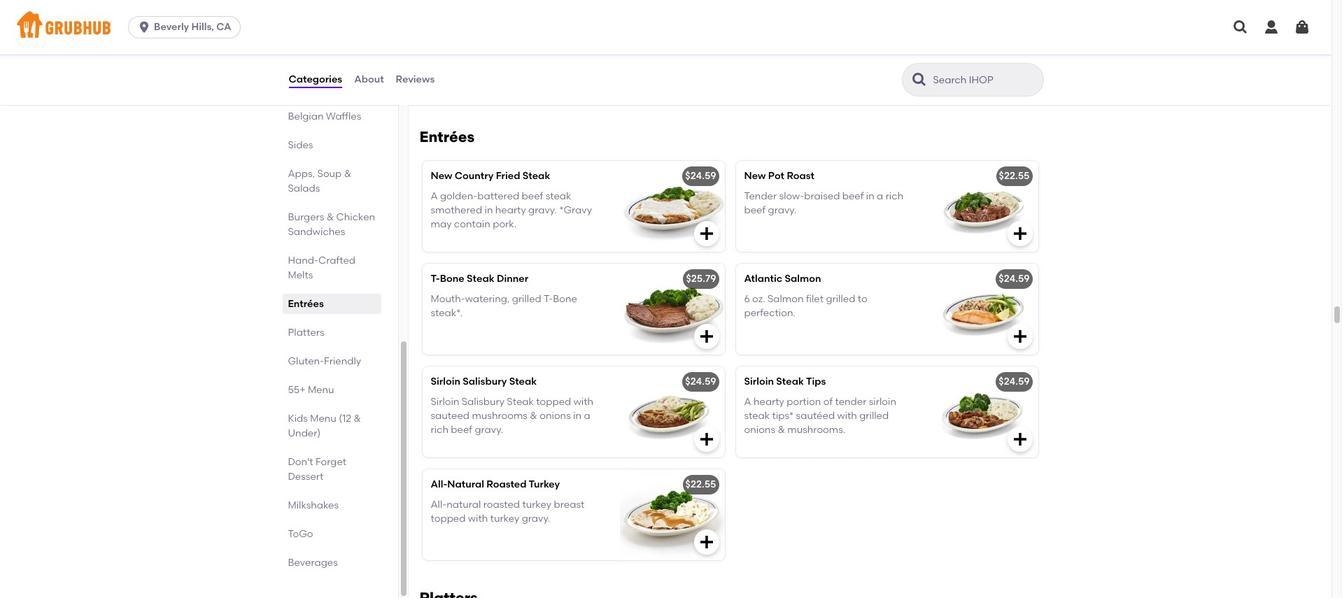 Task type: describe. For each thing, give the bounding box(es) containing it.
ca
[[216, 21, 231, 33]]

grilled left roll.
[[539, 66, 569, 78]]

sirloin steak tips
[[744, 376, 826, 388]]

platters
[[288, 327, 324, 339]]

beverages
[[288, 557, 338, 569]]

0 horizontal spatial turkey
[[490, 513, 519, 525]]

hearty inside a hearty portion of tender sirloin steak tips* sautéed with grilled onions & mushrooms.
[[754, 396, 784, 408]]

& inside a hearty portion of tender sirloin steak tips* sautéed with grilled onions & mushrooms.
[[778, 424, 785, 436]]

burgers
[[288, 211, 324, 223]]

$22.55 for tender slow-braised beef in a rich beef gravy.
[[999, 170, 1030, 182]]

grilled inside "mouth-watering, grilled t-bone steak*."
[[512, 293, 541, 305]]

beverly
[[154, 21, 189, 33]]

menu for kids
[[310, 413, 336, 425]]

of
[[823, 396, 833, 408]]

made
[[322, 96, 349, 108]]

with inside sirloin salisbury steak topped with sauteed mushrooms & onions in a rich beef gravy.
[[574, 396, 593, 408]]

new for new country fried steak
[[431, 170, 452, 182]]

smothered
[[431, 204, 482, 216]]

$24.59 for 6 oz. salmon filet grilled to perfection.
[[999, 273, 1030, 285]]

tips*
[[772, 410, 794, 422]]

menu for 55+
[[308, 384, 334, 396]]

soup
[[317, 168, 342, 180]]

kids menu (12 & under)
[[288, 413, 361, 439]]

about
[[354, 73, 384, 85]]

onions inside sirloin salisbury steak topped with sauteed mushrooms & onions in a rich beef gravy.
[[540, 410, 571, 422]]

portion
[[787, 396, 821, 408]]

steak up portion at the right bottom
[[776, 376, 804, 388]]

may
[[431, 218, 452, 230]]

all-natural roasted turkey
[[431, 479, 560, 491]]

a for a hearty portion of tender sirloin steak tips* sautéed with grilled onions & mushrooms.
[[744, 396, 751, 408]]

don't
[[288, 456, 313, 468]]

sirloin salisbury steak topped with sauteed mushrooms & onions in a rich beef gravy.
[[431, 396, 593, 436]]

svg image for tender slow-braised beef in a rich beef gravy.
[[1012, 226, 1028, 242]]

with inside a hearty portion of tender sirloin steak tips* sautéed with grilled onions & mushrooms.
[[837, 410, 857, 422]]

gravy. inside sirloin salisbury steak topped with sauteed mushrooms & onions in a rich beef gravy.
[[475, 424, 503, 436]]

comes
[[457, 38, 489, 49]]

under)
[[288, 428, 321, 439]]

& inside apps, soup & salads
[[344, 168, 351, 180]]

on
[[516, 66, 528, 78]]

t-bone steak dinner
[[431, 273, 528, 285]]

salisbury for sirloin salisbury steak topped with sauteed mushrooms & onions in a rich beef gravy.
[[462, 396, 505, 408]]

golden-
[[440, 190, 477, 202]]

all-natural roasted turkey image
[[620, 470, 725, 561]]

sirloin for sirloin
[[431, 376, 460, 388]]

beef inside a golden-battered beef steak smothered in hearty gravy.  *gravy may contain pork.
[[522, 190, 543, 202]]

sautéed
[[796, 410, 835, 422]]

gluten-
[[288, 355, 324, 367]]

friendly
[[324, 355, 361, 367]]

topped inside sirloin salisbury steak topped with sauteed mushrooms & onions in a rich beef gravy.
[[536, 396, 571, 408]]

svg image for sirloin salisbury steak topped with sauteed mushrooms & onions in a rich beef gravy.
[[698, 431, 715, 448]]

dessert
[[288, 471, 324, 483]]

a for a golden-battered beef steak smothered in hearty gravy.  *gravy may contain pork.
[[431, 190, 438, 202]]

tender
[[744, 190, 777, 202]]

togo
[[288, 528, 313, 540]]

topped inside all-natural roasted turkey breast topped with turkey gravy.
[[431, 513, 466, 525]]

sirloin steak tips image
[[933, 367, 1038, 458]]

gravy. for roast
[[768, 204, 797, 216]]

gravy. for fried
[[528, 204, 557, 216]]

watering,
[[465, 293, 510, 305]]

onions inside the philly comes to you with grilled sirloin steak & onions topped with melted american cheese on a grilled roll.
[[468, 52, 500, 64]]

mouth-
[[431, 293, 465, 305]]

tender
[[835, 396, 867, 408]]

roll.
[[571, 66, 588, 78]]

milkshakes
[[288, 500, 339, 512]]

categories button
[[288, 55, 343, 105]]

steak for sirloin salisbury steak
[[509, 376, 537, 388]]

contain
[[454, 218, 490, 230]]

roasted
[[483, 499, 520, 511]]

atlantic
[[744, 273, 782, 285]]

& inside sirloin salisbury steak topped with sauteed mushrooms & onions in a rich beef gravy.
[[530, 410, 537, 422]]

grilled up melted
[[545, 38, 575, 49]]

grilled inside a hearty portion of tender sirloin steak tips* sautéed with grilled onions & mushrooms.
[[859, 410, 889, 422]]

house-made belgian waffles
[[288, 96, 361, 122]]

steak inside a golden-battered beef steak smothered in hearty gravy.  *gravy may contain pork.
[[546, 190, 571, 202]]

perfection.
[[744, 307, 796, 319]]

beef inside sirloin salisbury steak topped with sauteed mushrooms & onions in a rich beef gravy.
[[451, 424, 472, 436]]

$24.59 for a golden-battered beef steak smothered in hearty gravy.  *gravy may contain pork.
[[685, 170, 716, 182]]

gluten-friendly
[[288, 355, 361, 367]]

0 horizontal spatial entrées
[[288, 298, 324, 310]]

house-
[[288, 96, 322, 108]]

tips
[[806, 376, 826, 388]]

sirloin salisbury steak
[[431, 376, 537, 388]]

belgian
[[288, 111, 324, 122]]

55+ menu
[[288, 384, 334, 396]]

fried
[[496, 170, 520, 182]]

reviews
[[396, 73, 435, 85]]

beef right braised in the top right of the page
[[842, 190, 864, 202]]

6 oz. salmon filet grilled to perfection.
[[744, 293, 867, 319]]

steak inside the philly comes to you with grilled sirloin steak & onions topped with melted american cheese on a grilled roll.
[[431, 52, 456, 64]]

cheese
[[480, 66, 514, 78]]

roast
[[787, 170, 815, 182]]

forget
[[316, 456, 346, 468]]

mouth-watering, grilled t-bone steak*.
[[431, 293, 577, 319]]

pot
[[768, 170, 784, 182]]

burgers & chicken sandwiches
[[288, 211, 375, 238]]

philly comes to you with grilled sirloin steak & onions topped with melted american cheese on a grilled roll.
[[431, 38, 604, 78]]

svg image for all-natural roasted turkey breast topped with turkey gravy.
[[698, 534, 715, 551]]

sauteed
[[431, 410, 470, 422]]

grilled inside 6 oz. salmon filet grilled to perfection.
[[826, 293, 855, 305]]

philly
[[431, 38, 455, 49]]

new country fried steak
[[431, 170, 550, 182]]

a inside the philly comes to you with grilled sirloin steak & onions topped with melted american cheese on a grilled roll.
[[531, 66, 537, 78]]

mushrooms
[[472, 410, 528, 422]]

hand-
[[288, 255, 318, 267]]

tender slow-braised beef in a rich beef gravy.
[[744, 190, 904, 216]]

a golden-battered beef steak smothered in hearty gravy.  *gravy may contain pork.
[[431, 190, 592, 230]]

steak for sirloin salisbury steak topped with sauteed mushrooms & onions in a rich beef gravy.
[[507, 396, 534, 408]]

new pot roast image
[[933, 161, 1038, 252]]

all- for natural
[[431, 499, 447, 511]]



Task type: locate. For each thing, give the bounding box(es) containing it.
1 horizontal spatial in
[[573, 410, 582, 422]]

bone inside "mouth-watering, grilled t-bone steak*."
[[553, 293, 577, 305]]

1 horizontal spatial $22.55
[[999, 170, 1030, 182]]

a inside a golden-battered beef steak smothered in hearty gravy.  *gravy may contain pork.
[[431, 190, 438, 202]]

sirloin up melted
[[577, 38, 604, 49]]

& right soup
[[344, 168, 351, 180]]

1 horizontal spatial entrées
[[420, 128, 475, 146]]

0 vertical spatial bone
[[440, 273, 464, 285]]

1 vertical spatial a
[[877, 190, 883, 202]]

a left golden-
[[431, 190, 438, 202]]

2 vertical spatial in
[[573, 410, 582, 422]]

to left you
[[492, 38, 501, 49]]

entrées up platters
[[288, 298, 324, 310]]

onions right mushrooms
[[540, 410, 571, 422]]

svg image inside main navigation navigation
[[1232, 19, 1249, 36]]

onions inside a hearty portion of tender sirloin steak tips* sautéed with grilled onions & mushrooms.
[[744, 424, 775, 436]]

melted
[[562, 52, 595, 64]]

0 vertical spatial menu
[[308, 384, 334, 396]]

battered
[[477, 190, 519, 202]]

1 horizontal spatial turkey
[[522, 499, 552, 511]]

philly cheese steak stacker image
[[620, 9, 725, 100]]

$24.59
[[685, 170, 716, 182], [999, 273, 1030, 285], [685, 376, 716, 388], [999, 376, 1030, 388]]

beef down sauteed
[[451, 424, 472, 436]]

steak up 'watering,'
[[467, 273, 494, 285]]

0 vertical spatial all-
[[431, 479, 447, 491]]

sandwiches
[[288, 226, 345, 238]]

1 vertical spatial $22.55
[[685, 479, 716, 491]]

1 all- from the top
[[431, 479, 447, 491]]

& down tips*
[[778, 424, 785, 436]]

salisbury inside sirloin salisbury steak topped with sauteed mushrooms & onions in a rich beef gravy.
[[462, 396, 505, 408]]

filet
[[806, 293, 824, 305]]

salmon
[[785, 273, 821, 285], [768, 293, 804, 305]]

1 horizontal spatial new
[[744, 170, 766, 182]]

0 vertical spatial a
[[531, 66, 537, 78]]

2 all- from the top
[[431, 499, 447, 511]]

new up the tender
[[744, 170, 766, 182]]

1 vertical spatial rich
[[431, 424, 449, 436]]

salisbury for sirloin salisbury steak
[[463, 376, 507, 388]]

a inside a hearty portion of tender sirloin steak tips* sautéed with grilled onions & mushrooms.
[[744, 396, 751, 408]]

0 horizontal spatial in
[[485, 204, 493, 216]]

& up sandwiches
[[327, 211, 334, 223]]

new up golden-
[[431, 170, 452, 182]]

1 vertical spatial menu
[[310, 413, 336, 425]]

categories
[[289, 73, 342, 85]]

(12
[[339, 413, 351, 425]]

sirloin inside a hearty portion of tender sirloin steak tips* sautéed with grilled onions & mushrooms.
[[869, 396, 896, 408]]

steak up sirloin salisbury steak topped with sauteed mushrooms & onions in a rich beef gravy.
[[509, 376, 537, 388]]

onions
[[468, 52, 500, 64], [540, 410, 571, 422], [744, 424, 775, 436]]

$25.79
[[686, 273, 716, 285]]

entrées up country
[[420, 128, 475, 146]]

to
[[492, 38, 501, 49], [858, 293, 867, 305]]

steak inside sirloin salisbury steak topped with sauteed mushrooms & onions in a rich beef gravy.
[[507, 396, 534, 408]]

grilled down dinner in the left top of the page
[[512, 293, 541, 305]]

2 vertical spatial topped
[[431, 513, 466, 525]]

0 vertical spatial to
[[492, 38, 501, 49]]

salmon inside 6 oz. salmon filet grilled to perfection.
[[768, 293, 804, 305]]

$22.55
[[999, 170, 1030, 182], [685, 479, 716, 491]]

& right the (12
[[354, 413, 361, 425]]

t- up mouth-
[[431, 273, 440, 285]]

gravy. inside the tender slow-braised beef in a rich beef gravy.
[[768, 204, 797, 216]]

1 horizontal spatial t-
[[544, 293, 553, 305]]

all- inside all-natural roasted turkey breast topped with turkey gravy.
[[431, 499, 447, 511]]

0 vertical spatial rich
[[886, 190, 904, 202]]

sirloin inside sirloin salisbury steak topped with sauteed mushrooms & onions in a rich beef gravy.
[[431, 396, 459, 408]]

about button
[[354, 55, 385, 105]]

0 horizontal spatial new
[[431, 170, 452, 182]]

& inside the philly comes to you with grilled sirloin steak & onions topped with melted american cheese on a grilled roll.
[[459, 52, 466, 64]]

svg image
[[1263, 19, 1280, 36], [1294, 19, 1311, 36], [137, 20, 151, 34], [698, 226, 715, 242], [698, 328, 715, 345], [1012, 328, 1028, 345], [1012, 431, 1028, 448]]

main navigation navigation
[[0, 0, 1332, 55]]

salisbury up mushrooms
[[463, 376, 507, 388]]

sirloin
[[431, 376, 460, 388], [744, 376, 774, 388], [431, 396, 459, 408]]

gravy. inside all-natural roasted turkey breast topped with turkey gravy.
[[522, 513, 550, 525]]

0 horizontal spatial rich
[[431, 424, 449, 436]]

0 vertical spatial steak
[[431, 52, 456, 64]]

sirloin for a
[[744, 376, 774, 388]]

svg image
[[1232, 19, 1249, 36], [1012, 226, 1028, 242], [698, 431, 715, 448], [698, 534, 715, 551]]

grilled right filet
[[826, 293, 855, 305]]

beef down the tender
[[744, 204, 766, 216]]

& right mushrooms
[[530, 410, 537, 422]]

hills,
[[191, 21, 214, 33]]

salads
[[288, 183, 320, 195]]

2 horizontal spatial a
[[877, 190, 883, 202]]

rich inside sirloin salisbury steak topped with sauteed mushrooms & onions in a rich beef gravy.
[[431, 424, 449, 436]]

1 horizontal spatial steak
[[546, 190, 571, 202]]

Search IHOP search field
[[932, 73, 1039, 87]]

1 vertical spatial entrées
[[288, 298, 324, 310]]

2 horizontal spatial onions
[[744, 424, 775, 436]]

with
[[523, 38, 543, 49], [539, 52, 559, 64], [574, 396, 593, 408], [837, 410, 857, 422], [468, 513, 488, 525]]

apps, soup & salads
[[288, 168, 351, 195]]

steak for t-bone steak dinner
[[467, 273, 494, 285]]

rich inside the tender slow-braised beef in a rich beef gravy.
[[886, 190, 904, 202]]

1 horizontal spatial a
[[584, 410, 590, 422]]

melts
[[288, 269, 313, 281]]

grilled down tender
[[859, 410, 889, 422]]

0 horizontal spatial steak
[[431, 52, 456, 64]]

beverly hills, ca
[[154, 21, 231, 33]]

country
[[455, 170, 494, 182]]

salisbury down sirloin salisbury steak
[[462, 396, 505, 408]]

all-natural roasted turkey breast topped with turkey gravy.
[[431, 499, 584, 525]]

0 vertical spatial entrées
[[420, 128, 475, 146]]

topped inside the philly comes to you with grilled sirloin steak & onions topped with melted american cheese on a grilled roll.
[[502, 52, 537, 64]]

dinner
[[497, 273, 528, 285]]

waffles
[[326, 111, 361, 122]]

hearty inside a golden-battered beef steak smothered in hearty gravy.  *gravy may contain pork.
[[495, 204, 526, 216]]

hearty up tips*
[[754, 396, 784, 408]]

0 vertical spatial a
[[431, 190, 438, 202]]

topped
[[502, 52, 537, 64], [536, 396, 571, 408], [431, 513, 466, 525]]

steak up mushrooms
[[507, 396, 534, 408]]

& inside kids menu (12 & under)
[[354, 413, 361, 425]]

$24.59 for a hearty portion of tender sirloin steak tips* sautéed with grilled onions & mushrooms.
[[999, 376, 1030, 388]]

a inside the tender slow-braised beef in a rich beef gravy.
[[877, 190, 883, 202]]

sirloin salisbury steak image
[[620, 367, 725, 458]]

onions down the comes
[[468, 52, 500, 64]]

gravy. down mushrooms
[[475, 424, 503, 436]]

1 vertical spatial steak
[[546, 190, 571, 202]]

0 horizontal spatial bone
[[440, 273, 464, 285]]

0 horizontal spatial sirloin
[[577, 38, 604, 49]]

1 vertical spatial a
[[744, 396, 751, 408]]

all-
[[431, 479, 447, 491], [431, 499, 447, 511]]

steak down philly
[[431, 52, 456, 64]]

sides
[[288, 139, 313, 151]]

all- down all-natural roasted turkey
[[431, 499, 447, 511]]

0 horizontal spatial to
[[492, 38, 501, 49]]

1 new from the left
[[431, 170, 452, 182]]

turkey down turkey
[[522, 499, 552, 511]]

breast
[[554, 499, 584, 511]]

roasted
[[487, 479, 527, 491]]

0 horizontal spatial t-
[[431, 273, 440, 285]]

gravy. down turkey
[[522, 513, 550, 525]]

0 horizontal spatial a
[[431, 190, 438, 202]]

6
[[744, 293, 750, 305]]

&
[[459, 52, 466, 64], [344, 168, 351, 180], [327, 211, 334, 223], [530, 410, 537, 422], [354, 413, 361, 425], [778, 424, 785, 436]]

steak up *gravy
[[546, 190, 571, 202]]

menu inside kids menu (12 & under)
[[310, 413, 336, 425]]

2 new from the left
[[744, 170, 766, 182]]

hand-crafted melts
[[288, 255, 356, 281]]

new country fried steak image
[[620, 161, 725, 252]]

0 vertical spatial in
[[866, 190, 875, 202]]

american
[[431, 66, 477, 78]]

55+
[[288, 384, 305, 396]]

mushrooms.
[[787, 424, 846, 436]]

philly comes to you with grilled sirloin steak & onions topped with melted american cheese on a grilled roll. button
[[422, 9, 725, 100]]

salmon down atlantic salmon
[[768, 293, 804, 305]]

1 vertical spatial t-
[[544, 293, 553, 305]]

in inside a golden-battered beef steak smothered in hearty gravy.  *gravy may contain pork.
[[485, 204, 493, 216]]

a hearty portion of tender sirloin steak tips* sautéed with grilled onions & mushrooms.
[[744, 396, 896, 436]]

hearty up pork.
[[495, 204, 526, 216]]

1 vertical spatial turkey
[[490, 513, 519, 525]]

a down sirloin steak tips
[[744, 396, 751, 408]]

0 horizontal spatial onions
[[468, 52, 500, 64]]

t-
[[431, 273, 440, 285], [544, 293, 553, 305]]

you
[[504, 38, 521, 49]]

1 vertical spatial in
[[485, 204, 493, 216]]

*gravy
[[559, 204, 592, 216]]

1 vertical spatial hearty
[[754, 396, 784, 408]]

steak left tips*
[[744, 410, 770, 422]]

svg image inside beverly hills, ca button
[[137, 20, 151, 34]]

a
[[431, 190, 438, 202], [744, 396, 751, 408]]

1 vertical spatial salisbury
[[462, 396, 505, 408]]

0 vertical spatial topped
[[502, 52, 537, 64]]

0 horizontal spatial hearty
[[495, 204, 526, 216]]

gravy. left *gravy
[[528, 204, 557, 216]]

steak*.
[[431, 307, 463, 319]]

in inside sirloin salisbury steak topped with sauteed mushrooms & onions in a rich beef gravy.
[[573, 410, 582, 422]]

0 vertical spatial turkey
[[522, 499, 552, 511]]

reviews button
[[395, 55, 435, 105]]

0 vertical spatial t-
[[431, 273, 440, 285]]

apps,
[[288, 168, 315, 180]]

natural
[[447, 499, 481, 511]]

0 vertical spatial onions
[[468, 52, 500, 64]]

braised
[[804, 190, 840, 202]]

don't forget dessert
[[288, 456, 346, 483]]

to inside the philly comes to you with grilled sirloin steak & onions topped with melted american cheese on a grilled roll.
[[492, 38, 501, 49]]

to inside 6 oz. salmon filet grilled to perfection.
[[858, 293, 867, 305]]

steak right fried
[[523, 170, 550, 182]]

sirloin
[[577, 38, 604, 49], [869, 396, 896, 408]]

menu left the (12
[[310, 413, 336, 425]]

kids
[[288, 413, 308, 425]]

t- right 'watering,'
[[544, 293, 553, 305]]

beef right battered
[[522, 190, 543, 202]]

to right filet
[[858, 293, 867, 305]]

new pot roast
[[744, 170, 815, 182]]

with inside all-natural roasted turkey breast topped with turkey gravy.
[[468, 513, 488, 525]]

rich
[[886, 190, 904, 202], [431, 424, 449, 436]]

1 horizontal spatial bone
[[553, 293, 577, 305]]

& up american
[[459, 52, 466, 64]]

all- for natural
[[431, 479, 447, 491]]

oz.
[[752, 293, 765, 305]]

onions down tips*
[[744, 424, 775, 436]]

salisbury
[[463, 376, 507, 388], [462, 396, 505, 408]]

chicken
[[336, 211, 375, 223]]

all- up "natural"
[[431, 479, 447, 491]]

2 vertical spatial steak
[[744, 410, 770, 422]]

atlantic salmon
[[744, 273, 821, 285]]

salmon up filet
[[785, 273, 821, 285]]

pork.
[[493, 218, 517, 230]]

1 horizontal spatial rich
[[886, 190, 904, 202]]

2 horizontal spatial in
[[866, 190, 875, 202]]

steak inside a hearty portion of tender sirloin steak tips* sautéed with grilled onions & mushrooms.
[[744, 410, 770, 422]]

0 horizontal spatial $22.55
[[685, 479, 716, 491]]

sirloin right tender
[[869, 396, 896, 408]]

in inside the tender slow-braised beef in a rich beef gravy.
[[866, 190, 875, 202]]

1 horizontal spatial sirloin
[[869, 396, 896, 408]]

$24.59 for sirloin salisbury steak topped with sauteed mushrooms & onions in a rich beef gravy.
[[685, 376, 716, 388]]

0 vertical spatial salmon
[[785, 273, 821, 285]]

1 vertical spatial sirloin
[[869, 396, 896, 408]]

1 horizontal spatial hearty
[[754, 396, 784, 408]]

2 vertical spatial a
[[584, 410, 590, 422]]

1 horizontal spatial onions
[[540, 410, 571, 422]]

menu right 55+
[[308, 384, 334, 396]]

0 vertical spatial sirloin
[[577, 38, 604, 49]]

1 vertical spatial topped
[[536, 396, 571, 408]]

grilled
[[545, 38, 575, 49], [539, 66, 569, 78], [512, 293, 541, 305], [826, 293, 855, 305], [859, 410, 889, 422]]

1 vertical spatial bone
[[553, 293, 577, 305]]

2 vertical spatial onions
[[744, 424, 775, 436]]

atlantic salmon image
[[933, 264, 1038, 355]]

gravy. inside a golden-battered beef steak smothered in hearty gravy.  *gravy may contain pork.
[[528, 204, 557, 216]]

new for new pot roast
[[744, 170, 766, 182]]

1 horizontal spatial a
[[744, 396, 751, 408]]

1 vertical spatial to
[[858, 293, 867, 305]]

a inside sirloin salisbury steak topped with sauteed mushrooms & onions in a rich beef gravy.
[[584, 410, 590, 422]]

0 vertical spatial $22.55
[[999, 170, 1030, 182]]

turkey down roasted
[[490, 513, 519, 525]]

t-bone steak dinner image
[[620, 264, 725, 355]]

0 vertical spatial salisbury
[[463, 376, 507, 388]]

bone
[[440, 273, 464, 285], [553, 293, 577, 305]]

beef
[[522, 190, 543, 202], [842, 190, 864, 202], [744, 204, 766, 216], [451, 424, 472, 436]]

1 vertical spatial onions
[[540, 410, 571, 422]]

gravy. down slow-
[[768, 204, 797, 216]]

& inside "burgers & chicken sandwiches"
[[327, 211, 334, 223]]

2 horizontal spatial steak
[[744, 410, 770, 422]]

1 vertical spatial all-
[[431, 499, 447, 511]]

0 horizontal spatial a
[[531, 66, 537, 78]]

beverly hills, ca button
[[128, 16, 246, 38]]

$22.55 for all-natural roasted turkey breast topped with turkey gravy.
[[685, 479, 716, 491]]

sirloin inside the philly comes to you with grilled sirloin steak & onions topped with melted american cheese on a grilled roll.
[[577, 38, 604, 49]]

gravy. for roasted
[[522, 513, 550, 525]]

t- inside "mouth-watering, grilled t-bone steak*."
[[544, 293, 553, 305]]

search icon image
[[911, 71, 928, 88]]

0 vertical spatial hearty
[[495, 204, 526, 216]]

1 horizontal spatial to
[[858, 293, 867, 305]]

1 vertical spatial salmon
[[768, 293, 804, 305]]



Task type: vqa. For each thing, say whether or not it's contained in the screenshot.
The 'Avocado Topping +$2.50'
no



